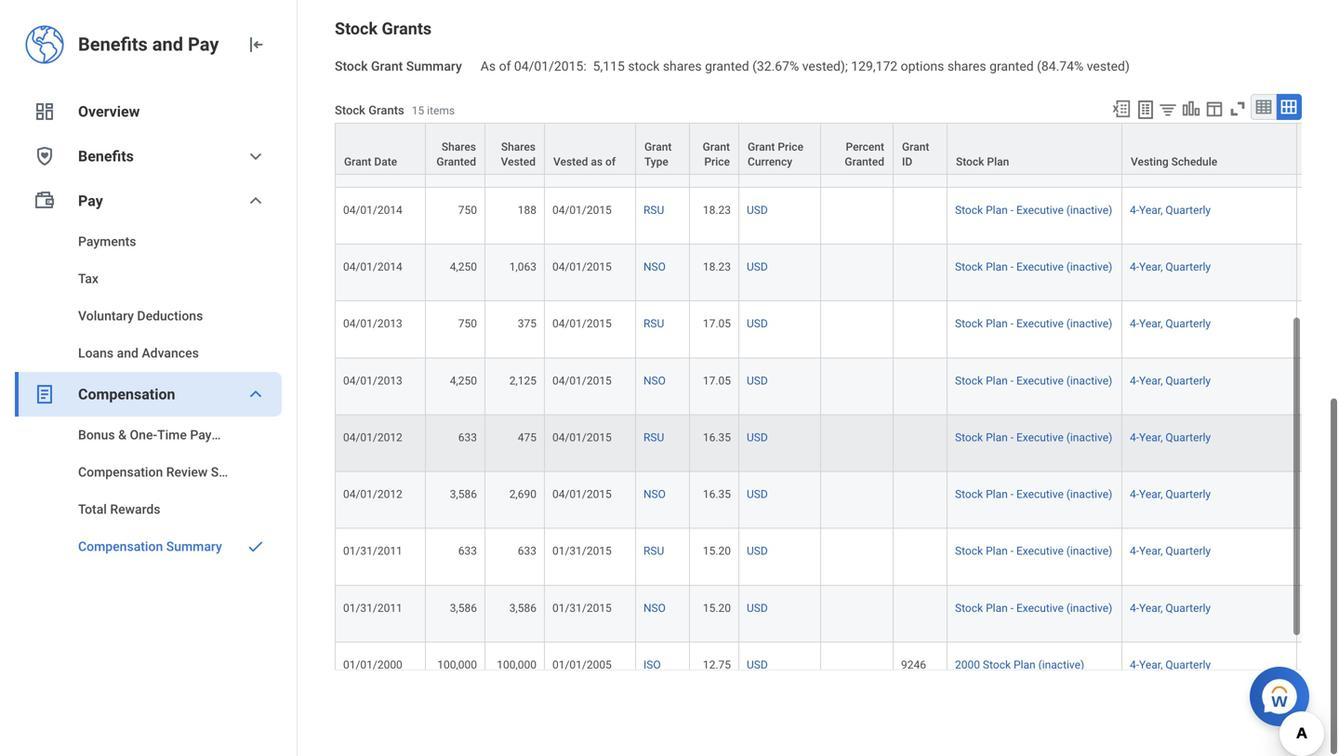 Task type: locate. For each thing, give the bounding box(es) containing it.
0 horizontal spatial of
[[499, 59, 511, 74]]

total rewards
[[78, 502, 160, 517]]

0 vertical spatial 750
[[459, 204, 477, 217]]

year, for 375
[[1140, 317, 1164, 330]]

row
[[335, 74, 1340, 131], [335, 123, 1340, 176], [335, 131, 1340, 188], [335, 188, 1340, 245], [335, 245, 1340, 302], [335, 302, 1340, 358], [335, 358, 1340, 415], [335, 415, 1340, 472], [335, 472, 1340, 529], [335, 529, 1340, 586], [335, 586, 1340, 643], [335, 643, 1340, 700]]

6 4-year, quarterly from the top
[[1131, 431, 1212, 444]]

compensation for compensation
[[78, 386, 175, 403]]

5 usd from the top
[[747, 374, 768, 387]]

4- for 2,690
[[1131, 488, 1140, 501]]

grant left the date at the left
[[344, 155, 372, 168]]

of
[[499, 59, 511, 74], [606, 155, 616, 168]]

grant up the id
[[903, 140, 930, 153]]

5 executive from the top
[[1017, 374, 1064, 387]]

4-year, quarterly for 2,690
[[1131, 488, 1212, 501]]

stock plan - executive (inactive) link for 633
[[956, 541, 1113, 558]]

summary
[[406, 59, 462, 74], [166, 539, 222, 555]]

8 year, from the top
[[1140, 545, 1164, 558]]

2 vertical spatial 4,250
[[450, 374, 477, 387]]

rsu link
[[644, 200, 665, 217], [644, 314, 665, 330], [644, 427, 665, 444], [644, 541, 665, 558]]

4,250 down items
[[450, 147, 477, 160]]

grant price
[[703, 140, 730, 168]]

stock plan - executive (inactive) for 1,063
[[956, 260, 1113, 274]]

1 nso from the top
[[644, 147, 666, 160]]

0 vertical spatial compensation
[[78, 386, 175, 403]]

5 stock plan - executive (inactive) from the top
[[956, 374, 1113, 387]]

1 vertical spatial 16.35
[[703, 488, 731, 501]]

nso link for 15.20
[[644, 598, 666, 615]]

plan for 475
[[986, 431, 1008, 444]]

15.20 for rsu
[[703, 545, 731, 558]]

1 horizontal spatial shares
[[501, 140, 536, 153]]

5 (inactive) from the top
[[1067, 374, 1113, 387]]

row containing shares granted
[[335, 123, 1340, 176]]

4 year, from the top
[[1140, 317, 1164, 330]]

voluntary deductions link
[[15, 298, 282, 335]]

1 vertical spatial 01/31/2011
[[343, 602, 403, 615]]

3 nso from the top
[[644, 374, 666, 387]]

3 - from the top
[[1011, 260, 1014, 274]]

0 vertical spatial 17.05
[[703, 317, 731, 330]]

4-year, quarterly link for 3,586
[[1131, 598, 1212, 615]]

475
[[518, 431, 537, 444]]

(inactive) for 2,125
[[1067, 374, 1113, 387]]

7 year, from the top
[[1140, 488, 1164, 501]]

benefits up overview on the top left of page
[[78, 33, 148, 55]]

- for 475
[[1011, 431, 1014, 444]]

shares right stock
[[663, 59, 702, 74]]

0 vertical spatial 04/01/2014
[[343, 204, 403, 217]]

4 executive from the top
[[1017, 317, 1064, 330]]

633
[[459, 431, 477, 444], [459, 545, 477, 558], [518, 545, 537, 558]]

usd link for 2,125
[[747, 371, 768, 387]]

usd link for 633
[[747, 541, 768, 558]]

1 vertical spatial benefits
[[78, 147, 134, 165]]

compensation
[[78, 386, 175, 403], [78, 465, 163, 480], [78, 539, 163, 555]]

9 stock plan - executive (inactive) link from the top
[[956, 598, 1113, 615]]

compensation summary link
[[15, 529, 282, 566]]

1 - from the top
[[1011, 147, 1014, 160]]

1 vertical spatial pay
[[78, 192, 103, 210]]

1 vertical spatial summary
[[166, 539, 222, 555]]

1 horizontal spatial of
[[606, 155, 616, 168]]

9 row from the top
[[335, 472, 1340, 529]]

3 usd link from the top
[[747, 257, 768, 274]]

plan for 3,586
[[986, 602, 1008, 615]]

summary down total rewards link
[[166, 539, 222, 555]]

rsu
[[644, 204, 665, 217], [644, 317, 665, 330], [644, 431, 665, 444], [644, 545, 665, 558]]

3 rsu from the top
[[644, 431, 665, 444]]

3 chevron down small image from the top
[[245, 383, 267, 406]]

3 compensation from the top
[[78, 539, 163, 555]]

0 horizontal spatial pay
[[78, 192, 103, 210]]

11 row from the top
[[335, 586, 1340, 643]]

granted
[[437, 155, 476, 168], [845, 155, 885, 168]]

4 usd link from the top
[[747, 314, 768, 330]]

04/01/2015 down vested as of
[[553, 204, 612, 217]]

5 - from the top
[[1011, 374, 1014, 387]]

stock plan - executive (inactive)
[[956, 147, 1113, 160], [956, 204, 1113, 217], [956, 260, 1113, 274], [956, 317, 1113, 330], [956, 374, 1113, 387], [956, 431, 1113, 444], [956, 488, 1113, 501], [956, 545, 1113, 558], [956, 602, 1113, 615]]

04/01/2015 right 2,125
[[553, 374, 612, 387]]

quarterly for 475
[[1166, 431, 1212, 444]]

quarterly
[[1166, 147, 1212, 160], [1166, 204, 1212, 217], [1166, 260, 1212, 274], [1166, 317, 1212, 330], [1166, 374, 1212, 387], [1166, 431, 1212, 444], [1166, 488, 1212, 501], [1166, 545, 1212, 558], [1166, 602, 1212, 615]]

price for grant price currency
[[778, 140, 804, 153]]

4-year, quarterly link
[[1131, 143, 1212, 160], [1131, 200, 1212, 217], [1131, 257, 1212, 274], [1131, 314, 1212, 330], [1131, 371, 1212, 387], [1131, 427, 1212, 444], [1131, 484, 1212, 501], [1131, 541, 1212, 558], [1131, 598, 1212, 615]]

stock grants 15 items
[[335, 103, 455, 117]]

stock plan - executive (inactive) link for 1,063
[[956, 257, 1113, 274]]

0 vertical spatial chevron down small image
[[245, 145, 267, 167]]

shares
[[442, 140, 476, 153], [501, 140, 536, 153]]

granted
[[705, 59, 750, 74], [990, 59, 1034, 74]]

quarterly for 188
[[1166, 204, 1212, 217]]

0 vertical spatial grants
[[382, 19, 432, 39]]

04/01/2015 right 475
[[553, 431, 612, 444]]

2 - from the top
[[1011, 204, 1014, 217]]

750 for 375
[[459, 317, 477, 330]]

toolbar
[[1104, 94, 1303, 123]]

4-year, quarterly link for 2,690
[[1131, 484, 1212, 501]]

benefits image
[[33, 145, 56, 167]]

grant type column header
[[636, 123, 690, 176]]

6 quarterly from the top
[[1166, 431, 1212, 444]]

4 usd from the top
[[747, 317, 768, 330]]

1 vertical spatial 15.20
[[703, 602, 731, 615]]

1 01/31/2015 from the top
[[553, 545, 612, 558]]

7 stock plan - executive (inactive) from the top
[[956, 488, 1113, 501]]

04/01/2015 right 1,063
[[553, 260, 612, 274]]

1 vertical spatial 04/01/2013
[[343, 374, 403, 387]]

4- for 633
[[1131, 545, 1140, 558]]

9 usd link from the top
[[747, 598, 768, 615]]

0 vertical spatial summary
[[406, 59, 462, 74]]

0 vertical spatial pay
[[188, 33, 219, 55]]

5 usd link from the top
[[747, 371, 768, 387]]

nso
[[644, 147, 666, 160], [644, 260, 666, 274], [644, 374, 666, 387], [644, 488, 666, 501], [644, 602, 666, 615]]

6 row from the top
[[335, 302, 1340, 358]]

0 horizontal spatial payments
[[78, 234, 136, 249]]

row containing 04/01/2015
[[335, 131, 1340, 188]]

price inside the grant price currency
[[778, 140, 804, 153]]

2 usd from the top
[[747, 204, 768, 217]]

price left currency
[[705, 155, 730, 168]]

workday assistant region
[[1251, 660, 1318, 727]]

shares right "shares granted"
[[501, 140, 536, 153]]

benefits and pay element
[[78, 32, 230, 58]]

1 vertical spatial of
[[606, 155, 616, 168]]

4 quarterly from the top
[[1166, 317, 1212, 330]]

&
[[118, 428, 127, 443]]

2 nso link from the top
[[644, 257, 666, 274]]

(32.67%
[[753, 59, 800, 74]]

8 stock plan - executive (inactive) link from the top
[[956, 541, 1113, 558]]

4,250
[[450, 147, 477, 160], [450, 260, 477, 274], [450, 374, 477, 387]]

1 horizontal spatial pay
[[188, 33, 219, 55]]

granted left (84.74%
[[990, 59, 1034, 74]]

0 horizontal spatial vested
[[501, 155, 536, 168]]

- for 1,063
[[1011, 260, 1014, 274]]

2 04/01/2014 from the top
[[343, 260, 403, 274]]

129,172
[[852, 59, 898, 74]]

granted for shares
[[437, 155, 476, 168]]

grant up type
[[645, 140, 672, 153]]

2 chevron down small image from the top
[[245, 190, 267, 212]]

7 4- from the top
[[1131, 488, 1140, 501]]

2 usd link from the top
[[747, 200, 768, 217]]

1 vertical spatial 01/31/2015
[[553, 602, 612, 615]]

0 vertical spatial 15.20
[[703, 545, 731, 558]]

1 04/01/2013 from the top
[[343, 317, 403, 330]]

nso link for 18.23
[[644, 257, 666, 274]]

stock plan column header
[[948, 123, 1123, 176]]

4,250 for 04/01/2013
[[450, 374, 477, 387]]

year, for 3,586
[[1140, 602, 1164, 615]]

pay left the transformation import image
[[188, 33, 219, 55]]

stock
[[335, 19, 378, 39], [335, 59, 368, 74], [335, 103, 366, 117], [956, 147, 984, 160], [957, 155, 985, 168], [956, 204, 984, 217], [956, 260, 984, 274], [956, 317, 984, 330], [956, 374, 984, 387], [956, 431, 984, 444], [956, 488, 984, 501], [956, 545, 984, 558], [956, 602, 984, 615]]

1 vertical spatial 17.05
[[703, 374, 731, 387]]

payments inside bonus & one-time payments link
[[190, 428, 248, 443]]

stock grants
[[335, 19, 432, 39]]

20.72
[[703, 147, 731, 160]]

stock plan - executive (inactive) for 3,586
[[956, 602, 1113, 615]]

7 - from the top
[[1011, 488, 1014, 501]]

04/01/2014
[[343, 204, 403, 217], [343, 260, 403, 274]]

grant down stock grants
[[371, 59, 403, 74]]

usd
[[747, 147, 768, 160], [747, 204, 768, 217], [747, 260, 768, 274], [747, 317, 768, 330], [747, 374, 768, 387], [747, 431, 768, 444], [747, 488, 768, 501], [747, 545, 768, 558], [747, 602, 768, 615]]

1 horizontal spatial shares
[[948, 59, 987, 74]]

granted inside column header
[[845, 155, 885, 168]]

16.35 for 475
[[703, 431, 731, 444]]

0 vertical spatial 18.23
[[703, 204, 731, 217]]

0 vertical spatial 01/31/2015
[[553, 545, 612, 558]]

shares for shares granted
[[442, 140, 476, 153]]

0 horizontal spatial shares
[[442, 140, 476, 153]]

18.23
[[703, 204, 731, 217], [703, 260, 731, 274]]

2 01/31/2011 from the top
[[343, 602, 403, 615]]

grant inside "popup button"
[[703, 140, 730, 153]]

compensation down "total rewards"
[[78, 539, 163, 555]]

benefits down overview on the top left of page
[[78, 147, 134, 165]]

chevron down small image
[[245, 145, 267, 167], [245, 190, 267, 212], [245, 383, 267, 406]]

quarterly for 3,586
[[1166, 602, 1212, 615]]

(inactive)
[[1067, 147, 1113, 160], [1067, 204, 1113, 217], [1067, 260, 1113, 274], [1067, 317, 1113, 330], [1067, 374, 1113, 387], [1067, 431, 1113, 444], [1067, 488, 1113, 501], [1067, 545, 1113, 558], [1067, 602, 1113, 615]]

0 vertical spatial 16.35
[[703, 431, 731, 444]]

1 vertical spatial 750
[[459, 317, 477, 330]]

grant price currency column header
[[740, 123, 822, 176]]

granted left the (32.67% at the right of page
[[705, 59, 750, 74]]

04/01/2013
[[343, 317, 403, 330], [343, 374, 403, 387]]

(inactive) for 633
[[1067, 545, 1113, 558]]

benefits inside dropdown button
[[78, 147, 134, 165]]

executive for 375
[[1017, 317, 1064, 330]]

price up currency
[[778, 140, 804, 153]]

price inside "grant price"
[[705, 155, 730, 168]]

as of 04/01/2015:  5,115 stock shares granted (32.67% vested); 129,172 options shares granted (84.74% vested)
[[481, 59, 1130, 74]]

granted inside "column header"
[[437, 155, 476, 168]]

2 row from the top
[[335, 123, 1340, 176]]

pay right task pay icon
[[78, 192, 103, 210]]

currency
[[748, 155, 793, 168]]

1 vertical spatial 04/01/2014
[[343, 260, 403, 274]]

quarterly for 2,690
[[1166, 488, 1212, 501]]

17.05
[[703, 317, 731, 330], [703, 374, 731, 387]]

grant date column header
[[335, 123, 426, 176]]

9 executive from the top
[[1017, 602, 1064, 615]]

cell
[[335, 74, 426, 131], [426, 74, 486, 131], [486, 74, 545, 131], [545, 74, 636, 131], [636, 74, 690, 131], [690, 74, 740, 131], [740, 74, 822, 131], [822, 74, 894, 131], [894, 74, 948, 131], [948, 74, 1123, 131], [1123, 74, 1298, 131], [486, 131, 545, 188], [545, 131, 636, 188], [822, 131, 894, 188], [894, 131, 948, 188], [822, 188, 894, 245], [894, 188, 948, 245], [822, 245, 894, 302], [894, 245, 948, 302], [822, 302, 894, 358], [894, 302, 948, 358], [822, 358, 894, 415], [894, 358, 948, 415], [822, 415, 894, 472], [894, 415, 948, 472], [822, 472, 894, 529], [894, 472, 948, 529], [822, 529, 894, 586], [894, 529, 948, 586], [822, 586, 894, 643], [894, 586, 948, 643], [335, 643, 426, 700], [426, 643, 486, 700], [486, 643, 545, 700], [545, 643, 636, 700], [636, 643, 690, 700], [690, 643, 740, 700], [740, 643, 822, 700], [822, 643, 894, 700], [894, 643, 948, 700], [948, 643, 1123, 700], [1123, 643, 1298, 700]]

and up overview link
[[152, 33, 183, 55]]

granted down items
[[437, 155, 476, 168]]

0 horizontal spatial price
[[705, 155, 730, 168]]

usd link
[[747, 143, 768, 160], [747, 200, 768, 217], [747, 257, 768, 274], [747, 314, 768, 330], [747, 371, 768, 387], [747, 427, 768, 444], [747, 484, 768, 501], [747, 541, 768, 558], [747, 598, 768, 615]]

0 horizontal spatial shares
[[663, 59, 702, 74]]

1 vertical spatial payments
[[190, 428, 248, 443]]

4- for 188
[[1131, 204, 1140, 217]]

1 vertical spatial grants
[[369, 103, 405, 117]]

8 executive from the top
[[1017, 545, 1064, 558]]

3 4-year, quarterly link from the top
[[1131, 257, 1212, 274]]

price for grant price
[[705, 155, 730, 168]]

vested as of button
[[545, 124, 636, 174]]

8 - from the top
[[1011, 545, 1014, 558]]

1 vertical spatial 4,250
[[450, 260, 477, 274]]

4,250 left 2,125
[[450, 374, 477, 387]]

shares inside "shares granted"
[[442, 140, 476, 153]]

chevron down small image inside compensation dropdown button
[[245, 383, 267, 406]]

0 vertical spatial 4,250
[[450, 147, 477, 160]]

shares vested column header
[[486, 123, 545, 176]]

04/01/2014 for 4,250
[[343, 260, 403, 274]]

1 benefits from the top
[[78, 33, 148, 55]]

4,250 left 1,063
[[450, 260, 477, 274]]

1 horizontal spatial payments
[[190, 428, 248, 443]]

vested
[[501, 155, 536, 168], [554, 155, 588, 168]]

1 horizontal spatial vested
[[554, 155, 588, 168]]

6 stock plan - executive (inactive) from the top
[[956, 431, 1113, 444]]

vested as of
[[554, 155, 616, 168]]

9 quarterly from the top
[[1166, 602, 1212, 615]]

5 4-year, quarterly link from the top
[[1131, 371, 1212, 387]]

2 shares from the left
[[948, 59, 987, 74]]

2 nso from the top
[[644, 260, 666, 274]]

transformation import image
[[245, 33, 267, 56]]

15.20
[[703, 545, 731, 558], [703, 602, 731, 615]]

0 horizontal spatial granted
[[705, 59, 750, 74]]

0 vertical spatial benefits
[[78, 33, 148, 55]]

vesting
[[1131, 155, 1169, 168]]

grant inside the grant price currency
[[748, 140, 775, 153]]

1 horizontal spatial summary
[[406, 59, 462, 74]]

1 vertical spatial 18.23
[[703, 260, 731, 274]]

1 chevron down small image from the top
[[245, 145, 267, 167]]

chevron down small image inside benefits dropdown button
[[245, 145, 267, 167]]

18.23 for nso
[[703, 260, 731, 274]]

8 4-year, quarterly from the top
[[1131, 545, 1212, 558]]

plan for 375
[[986, 317, 1008, 330]]

2 04/01/2012 from the top
[[343, 488, 403, 501]]

usd link for 2,690
[[747, 484, 768, 501]]

and right loans
[[117, 346, 139, 361]]

check image
[[245, 538, 267, 556]]

04/01/2013 for 750
[[343, 317, 403, 330]]

1 horizontal spatial and
[[152, 33, 183, 55]]

shares right options
[[948, 59, 987, 74]]

04/01/2012 for 633
[[343, 431, 403, 444]]

benefits
[[78, 33, 148, 55], [78, 147, 134, 165]]

grant for grant price
[[703, 140, 730, 153]]

16.35 for 2,690
[[703, 488, 731, 501]]

2 750 from the top
[[459, 317, 477, 330]]

vested up 188
[[501, 155, 536, 168]]

grant up currency
[[748, 140, 775, 153]]

pay element
[[15, 223, 282, 372]]

3 stock plan - executive (inactive) link from the top
[[956, 257, 1113, 274]]

compensation up &
[[78, 386, 175, 403]]

1 horizontal spatial granted
[[990, 59, 1034, 74]]

summary up items
[[406, 59, 462, 74]]

grant inside popup button
[[344, 155, 372, 168]]

1 4,250 from the top
[[450, 147, 477, 160]]

5 quarterly from the top
[[1166, 374, 1212, 387]]

grants left "15"
[[369, 103, 405, 117]]

2 16.35 from the top
[[703, 488, 731, 501]]

grant id
[[903, 140, 930, 168]]

chevron down small image for benefits
[[245, 145, 267, 167]]

5 nso from the top
[[644, 602, 666, 615]]

2 vertical spatial compensation
[[78, 539, 163, 555]]

3 quarterly from the top
[[1166, 260, 1212, 274]]

grant id button
[[894, 124, 947, 174]]

0 horizontal spatial and
[[117, 346, 139, 361]]

executive for 475
[[1017, 431, 1064, 444]]

1 15.20 from the top
[[703, 545, 731, 558]]

6 4- from the top
[[1131, 431, 1140, 444]]

4-year, quarterly for 188
[[1131, 204, 1212, 217]]

plan
[[986, 147, 1008, 160], [988, 155, 1010, 168], [986, 204, 1008, 217], [986, 260, 1008, 274], [986, 317, 1008, 330], [986, 374, 1008, 387], [986, 431, 1008, 444], [986, 488, 1008, 501], [986, 545, 1008, 558], [986, 602, 1008, 615]]

5 4- from the top
[[1131, 374, 1140, 387]]

stock for stock plan - executive (inactive) link associated with 633
[[956, 545, 984, 558]]

stock plan - executive (inactive) for 633
[[956, 545, 1113, 558]]

review
[[166, 465, 208, 480]]

(inactive) for 188
[[1067, 204, 1113, 217]]

export to worksheets image
[[1135, 98, 1158, 121]]

payments up statement
[[190, 428, 248, 443]]

compensation up "total rewards"
[[78, 465, 163, 480]]

0 vertical spatial payments
[[78, 234, 136, 249]]

8 4- from the top
[[1131, 545, 1140, 558]]

time
[[157, 428, 187, 443]]

1,063
[[510, 260, 537, 274]]

usd link for 3,586
[[747, 598, 768, 615]]

04/01/2012 for 3,586
[[343, 488, 403, 501]]

750 left the 375
[[459, 317, 477, 330]]

3 year, from the top
[[1140, 260, 1164, 274]]

4 rsu from the top
[[644, 545, 665, 558]]

rsu for 15.20
[[644, 545, 665, 558]]

3,586
[[450, 488, 477, 501], [450, 602, 477, 615], [510, 602, 537, 615]]

750 for 188
[[459, 204, 477, 217]]

granted down percent
[[845, 155, 885, 168]]

usd for 188
[[747, 204, 768, 217]]

shares vested
[[501, 140, 536, 168]]

plan for 633
[[986, 545, 1008, 558]]

1 vertical spatial chevron down small image
[[245, 190, 267, 212]]

04/01/2012
[[343, 431, 403, 444], [343, 488, 403, 501]]

and inside pay element
[[117, 346, 139, 361]]

1 vertical spatial compensation
[[78, 465, 163, 480]]

1 vertical spatial and
[[117, 346, 139, 361]]

benefits for benefits and pay
[[78, 33, 148, 55]]

1 horizontal spatial granted
[[845, 155, 885, 168]]

2 4,250 from the top
[[450, 260, 477, 274]]

grant inside popup button
[[903, 140, 930, 153]]

5,115
[[593, 59, 625, 74]]

expand/collapse chart image
[[1182, 98, 1202, 119]]

01/31/2011
[[343, 545, 403, 558], [343, 602, 403, 615]]

0 vertical spatial of
[[499, 59, 511, 74]]

year, for 2,125
[[1140, 374, 1164, 387]]

vested);
[[803, 59, 848, 74]]

6 (inactive) from the top
[[1067, 431, 1113, 444]]

grant
[[371, 59, 403, 74], [645, 140, 672, 153], [703, 140, 730, 153], [748, 140, 775, 153], [903, 140, 930, 153], [344, 155, 372, 168]]

6 year, from the top
[[1140, 431, 1164, 444]]

2 15.20 from the top
[[703, 602, 731, 615]]

4 rsu link from the top
[[644, 541, 665, 558]]

usd for 475
[[747, 431, 768, 444]]

0 vertical spatial price
[[778, 140, 804, 153]]

vested left as
[[554, 155, 588, 168]]

grant id column header
[[894, 123, 948, 176]]

1 17.05 from the top
[[703, 317, 731, 330]]

payments up tax
[[78, 234, 136, 249]]

01/31/2015
[[553, 545, 612, 558], [553, 602, 612, 615]]

0 vertical spatial and
[[152, 33, 183, 55]]

2 stock plan - executive (inactive) from the top
[[956, 204, 1113, 217]]

shares down items
[[442, 140, 476, 153]]

options
[[901, 59, 945, 74]]

4- for 3,586
[[1131, 602, 1140, 615]]

2 rsu from the top
[[644, 317, 665, 330]]

usd for 633
[[747, 545, 768, 558]]

750 down "shares granted"
[[459, 204, 477, 217]]

compensation for compensation review statement
[[78, 465, 163, 480]]

1 horizontal spatial price
[[778, 140, 804, 153]]

rsu for 18.23
[[644, 204, 665, 217]]

grants
[[382, 19, 432, 39], [369, 103, 405, 117]]

grant inside popup button
[[645, 140, 672, 153]]

export to excel image
[[1112, 98, 1132, 119]]

8 usd link from the top
[[747, 541, 768, 558]]

grants up "stock grant summary" at left
[[382, 19, 432, 39]]

8 row from the top
[[335, 415, 1340, 472]]

2 vertical spatial chevron down small image
[[245, 383, 267, 406]]

2 year, from the top
[[1140, 204, 1164, 217]]

5 nso link from the top
[[644, 598, 666, 615]]

4-
[[1131, 147, 1140, 160], [1131, 204, 1140, 217], [1131, 260, 1140, 274], [1131, 317, 1140, 330], [1131, 374, 1140, 387], [1131, 431, 1140, 444], [1131, 488, 1140, 501], [1131, 545, 1140, 558], [1131, 602, 1140, 615]]

payments link
[[15, 223, 282, 261]]

1 vertical spatial price
[[705, 155, 730, 168]]

0 vertical spatial 01/31/2011
[[343, 545, 403, 558]]

4- for 2,125
[[1131, 374, 1140, 387]]

grant right grant type column header
[[703, 140, 730, 153]]

usd link for 475
[[747, 427, 768, 444]]

total rewards link
[[15, 491, 282, 529]]

- for 375
[[1011, 317, 1014, 330]]

as
[[481, 59, 496, 74]]

2 04/01/2013 from the top
[[343, 374, 403, 387]]

04/01/2015
[[343, 147, 403, 160], [553, 204, 612, 217], [553, 260, 612, 274], [553, 317, 612, 330], [553, 374, 612, 387], [553, 431, 612, 444], [553, 488, 612, 501]]

navigation pane region
[[0, 0, 298, 756]]

9 (inactive) from the top
[[1067, 602, 1113, 615]]

7 executive from the top
[[1017, 488, 1064, 501]]

executive
[[1017, 147, 1064, 160], [1017, 204, 1064, 217], [1017, 260, 1064, 274], [1017, 317, 1064, 330], [1017, 374, 1064, 387], [1017, 431, 1064, 444], [1017, 488, 1064, 501], [1017, 545, 1064, 558], [1017, 602, 1064, 615]]

4 - from the top
[[1011, 317, 1014, 330]]

plan for 1,063
[[986, 260, 1008, 274]]

(84.74%
[[1038, 59, 1084, 74]]

2 benefits from the top
[[78, 147, 134, 165]]

pay inside "dropdown button"
[[78, 192, 103, 210]]

shares inside shares vested
[[501, 140, 536, 153]]

2 granted from the left
[[845, 155, 885, 168]]

0 vertical spatial 04/01/2012
[[343, 431, 403, 444]]

1 04/01/2014 from the top
[[343, 204, 403, 217]]

compensation inside dropdown button
[[78, 386, 175, 403]]

9 4- from the top
[[1131, 602, 1140, 615]]

0 vertical spatial 04/01/2013
[[343, 317, 403, 330]]

quarterly for 375
[[1166, 317, 1212, 330]]

2 vested from the left
[[554, 155, 588, 168]]

1 vertical spatial 04/01/2012
[[343, 488, 403, 501]]

vested)
[[1087, 59, 1130, 74]]

0 horizontal spatial granted
[[437, 155, 476, 168]]

stock for stock plan - executive (inactive) link corresponding to 188
[[956, 204, 984, 217]]

0 horizontal spatial summary
[[166, 539, 222, 555]]

price
[[778, 140, 804, 153], [705, 155, 730, 168]]

9 usd from the top
[[747, 602, 768, 615]]

advances
[[142, 346, 199, 361]]

voluntary
[[78, 308, 134, 324]]

04/01/2015 right the 375
[[553, 317, 612, 330]]

04/01/2015 right 2,690 at bottom left
[[553, 488, 612, 501]]



Task type: vqa. For each thing, say whether or not it's contained in the screenshot.


Task type: describe. For each thing, give the bounding box(es) containing it.
04/01/2015 for 188
[[553, 204, 612, 217]]

4-year, quarterly for 475
[[1131, 431, 1212, 444]]

rsu link for 15.20
[[644, 541, 665, 558]]

4 row from the top
[[335, 188, 1340, 245]]

table image
[[1255, 97, 1274, 116]]

executive for 2,125
[[1017, 374, 1064, 387]]

1 4- from the top
[[1131, 147, 1140, 160]]

rewards
[[110, 502, 160, 517]]

fullscreen image
[[1228, 98, 1249, 119]]

compensation button
[[15, 372, 282, 417]]

percent granted button
[[822, 124, 893, 174]]

(inactive) for 375
[[1067, 317, 1113, 330]]

grants for stock grants 15 items
[[369, 103, 405, 117]]

benefits and pay
[[78, 33, 219, 55]]

1 shares from the left
[[663, 59, 702, 74]]

4- for 1,063
[[1131, 260, 1140, 274]]

17.05 for rsu
[[703, 317, 731, 330]]

grant price column header
[[690, 123, 740, 176]]

items
[[427, 104, 455, 117]]

stock plan - executive (inactive) link for 3,586
[[956, 598, 1113, 615]]

loans
[[78, 346, 114, 361]]

4-year, quarterly link for 1,063
[[1131, 257, 1212, 274]]

2,690
[[510, 488, 537, 501]]

1 stock plan - executive (inactive) from the top
[[956, 147, 1113, 160]]

grant type button
[[636, 124, 689, 174]]

stock plan button
[[948, 124, 1122, 174]]

year, for 2,690
[[1140, 488, 1164, 501]]

id
[[903, 155, 913, 168]]

grant price currency button
[[740, 124, 821, 174]]

overview link
[[15, 89, 282, 134]]

usd for 375
[[747, 317, 768, 330]]

1 granted from the left
[[705, 59, 750, 74]]

chevron down small image for compensation
[[245, 383, 267, 406]]

(inactive) for 1,063
[[1067, 260, 1113, 274]]

summary inside "compensation summary" link
[[166, 539, 222, 555]]

5 row from the top
[[335, 245, 1340, 302]]

stock plan - executive (inactive) for 475
[[956, 431, 1113, 444]]

year, for 1,063
[[1140, 260, 1164, 274]]

vesting schedule button
[[1123, 124, 1297, 174]]

375
[[518, 317, 537, 330]]

1 year, from the top
[[1140, 147, 1164, 160]]

7 stock plan - executive (inactive) link from the top
[[956, 484, 1113, 501]]

stock for stock plan - executive (inactive) link related to 475
[[956, 431, 984, 444]]

1 4-year, quarterly from the top
[[1131, 147, 1212, 160]]

executive for 188
[[1017, 204, 1064, 217]]

rsu link for 18.23
[[644, 200, 665, 217]]

stock inside popup button
[[957, 155, 985, 168]]

15.20 for nso
[[703, 602, 731, 615]]

year, for 188
[[1140, 204, 1164, 217]]

4,250 for 04/01/2014
[[450, 260, 477, 274]]

1 usd from the top
[[747, 147, 768, 160]]

04/01/2015 for 475
[[553, 431, 612, 444]]

statement
[[211, 465, 272, 480]]

compensation summary
[[78, 539, 222, 555]]

bonus
[[78, 428, 115, 443]]

7 row from the top
[[335, 358, 1340, 415]]

04/01/2015 down stock grants 15 items
[[343, 147, 403, 160]]

grant price button
[[690, 124, 739, 174]]

stock plan - executive (inactive) for 2,125
[[956, 374, 1113, 387]]

01/31/2015 for 633
[[553, 545, 612, 558]]

compensation for compensation summary
[[78, 539, 163, 555]]

2 granted from the left
[[990, 59, 1034, 74]]

nso for 15.20
[[644, 602, 666, 615]]

date
[[374, 155, 397, 168]]

01/31/2011 for 3,586
[[343, 602, 403, 615]]

rsu for 17.05
[[644, 317, 665, 330]]

stock for stock plan - executive (inactive) link associated with 1,063
[[956, 260, 984, 274]]

tax
[[78, 271, 99, 287]]

usd for 2,690
[[747, 488, 768, 501]]

shares granted column header
[[426, 123, 486, 176]]

task pay image
[[33, 190, 56, 212]]

usd link for 188
[[747, 200, 768, 217]]

tax link
[[15, 261, 282, 298]]

grant for grant date
[[344, 155, 372, 168]]

stock
[[628, 59, 660, 74]]

1 4-year, quarterly link from the top
[[1131, 143, 1212, 160]]

vesting schedule
[[1131, 155, 1218, 168]]

nso for 17.05
[[644, 374, 666, 387]]

percent granted
[[845, 140, 885, 168]]

pay button
[[15, 179, 282, 223]]

percent
[[846, 140, 885, 153]]

7 (inactive) from the top
[[1067, 488, 1113, 501]]

executive for 3,586
[[1017, 602, 1064, 615]]

4-year, quarterly for 375
[[1131, 317, 1212, 330]]

deductions
[[137, 308, 203, 324]]

year, for 475
[[1140, 431, 1164, 444]]

188
[[518, 204, 537, 217]]

01/31/2015 for 3,586
[[553, 602, 612, 615]]

type
[[645, 155, 669, 168]]

12 row from the top
[[335, 643, 1340, 700]]

bonus & one-time payments
[[78, 428, 248, 443]]

executive for 1,063
[[1017, 260, 1064, 274]]

15
[[412, 104, 424, 117]]

shares granted button
[[426, 124, 485, 174]]

1 usd link from the top
[[747, 143, 768, 160]]

01/31/2011 for 633
[[343, 545, 403, 558]]

plan for 2,125
[[986, 374, 1008, 387]]

shares granted
[[437, 140, 476, 168]]

usd link for 1,063
[[747, 257, 768, 274]]

loans and advances link
[[15, 335, 282, 372]]

compensation review statement link
[[15, 454, 282, 491]]

document alt image
[[33, 383, 56, 406]]

1 vested from the left
[[501, 155, 536, 168]]

grant type
[[645, 140, 672, 168]]

stock grant summary element
[[481, 47, 1130, 75]]

of inside "stock grant summary" "element"
[[499, 59, 511, 74]]

compensation element
[[15, 417, 282, 566]]

total
[[78, 502, 107, 517]]

4- for 475
[[1131, 431, 1140, 444]]

3,586 for 3,586
[[450, 602, 477, 615]]

compensation review statement
[[78, 465, 272, 480]]

10 row from the top
[[335, 529, 1340, 586]]

of inside popup button
[[606, 155, 616, 168]]

stock grant summary
[[335, 59, 462, 74]]

granted for percent
[[845, 155, 885, 168]]

dashboard image
[[33, 100, 56, 123]]

voluntary deductions
[[78, 308, 203, 324]]

4-year, quarterly for 1,063
[[1131, 260, 1212, 274]]

grant price currency
[[748, 140, 804, 168]]

4-year, quarterly for 633
[[1131, 545, 1212, 558]]

4,250 for 04/01/2015
[[450, 147, 477, 160]]

grant date button
[[336, 124, 425, 174]]

1 stock plan - executive (inactive) link from the top
[[956, 143, 1113, 160]]

nso link for 17.05
[[644, 371, 666, 387]]

plan for 188
[[986, 204, 1008, 217]]

shares vested button
[[486, 124, 544, 174]]

nso for 20.72
[[644, 147, 666, 160]]

04/01/2014 for 750
[[343, 204, 403, 217]]

stock plan - executive (inactive) link for 188
[[956, 200, 1113, 217]]

2,125
[[510, 374, 537, 387]]

4-year, quarterly link for 475
[[1131, 427, 1212, 444]]

shares for shares vested
[[501, 140, 536, 153]]

stock plan - executive (inactive) link for 375
[[956, 314, 1113, 330]]

1 row from the top
[[335, 74, 1340, 131]]

benefits button
[[15, 134, 282, 179]]

stock for stock plan - executive (inactive) link related to 3,586
[[956, 602, 984, 615]]

stock plan
[[957, 155, 1010, 168]]

benefits for benefits
[[78, 147, 134, 165]]

plan inside stock plan popup button
[[988, 155, 1010, 168]]

vested as of column header
[[545, 123, 636, 176]]

3,586 for 2,690
[[450, 488, 477, 501]]

select to filter grid data image
[[1158, 99, 1179, 119]]

payments inside payments link
[[78, 234, 136, 249]]

percent granted column header
[[822, 123, 894, 176]]

04/01/2015:
[[514, 59, 587, 74]]

usd for 1,063
[[747, 260, 768, 274]]

4 nso link from the top
[[644, 484, 666, 501]]

04/01/2015 for 375
[[553, 317, 612, 330]]

1 executive from the top
[[1017, 147, 1064, 160]]

4 nso from the top
[[644, 488, 666, 501]]

bonus & one-time payments link
[[15, 417, 282, 454]]

nso link for 20.72
[[644, 143, 666, 160]]

schedule
[[1172, 155, 1218, 168]]

one-
[[130, 428, 157, 443]]

click to view/edit grid preferences image
[[1205, 98, 1225, 119]]

4-year, quarterly for 3,586
[[1131, 602, 1212, 615]]

loans and advances
[[78, 346, 199, 361]]

4-year, quarterly link for 633
[[1131, 541, 1212, 558]]

4-year, quarterly link for 188
[[1131, 200, 1212, 217]]

expand table image
[[1280, 97, 1299, 116]]

as
[[591, 155, 603, 168]]

(inactive) for 3,586
[[1067, 602, 1113, 615]]

year, for 633
[[1140, 545, 1164, 558]]

and for pay
[[152, 33, 183, 55]]

grant for grant price currency
[[748, 140, 775, 153]]

rsu link for 17.05
[[644, 314, 665, 330]]

grants for stock grants
[[382, 19, 432, 39]]

grant for grant id
[[903, 140, 930, 153]]

grant date
[[344, 155, 397, 168]]

4-year, quarterly link for 375
[[1131, 314, 1212, 330]]

1 (inactive) from the top
[[1067, 147, 1113, 160]]

1 quarterly from the top
[[1166, 147, 1212, 160]]

usd link for 375
[[747, 314, 768, 330]]

overview
[[78, 103, 140, 120]]

quarterly for 1,063
[[1166, 260, 1212, 274]]



